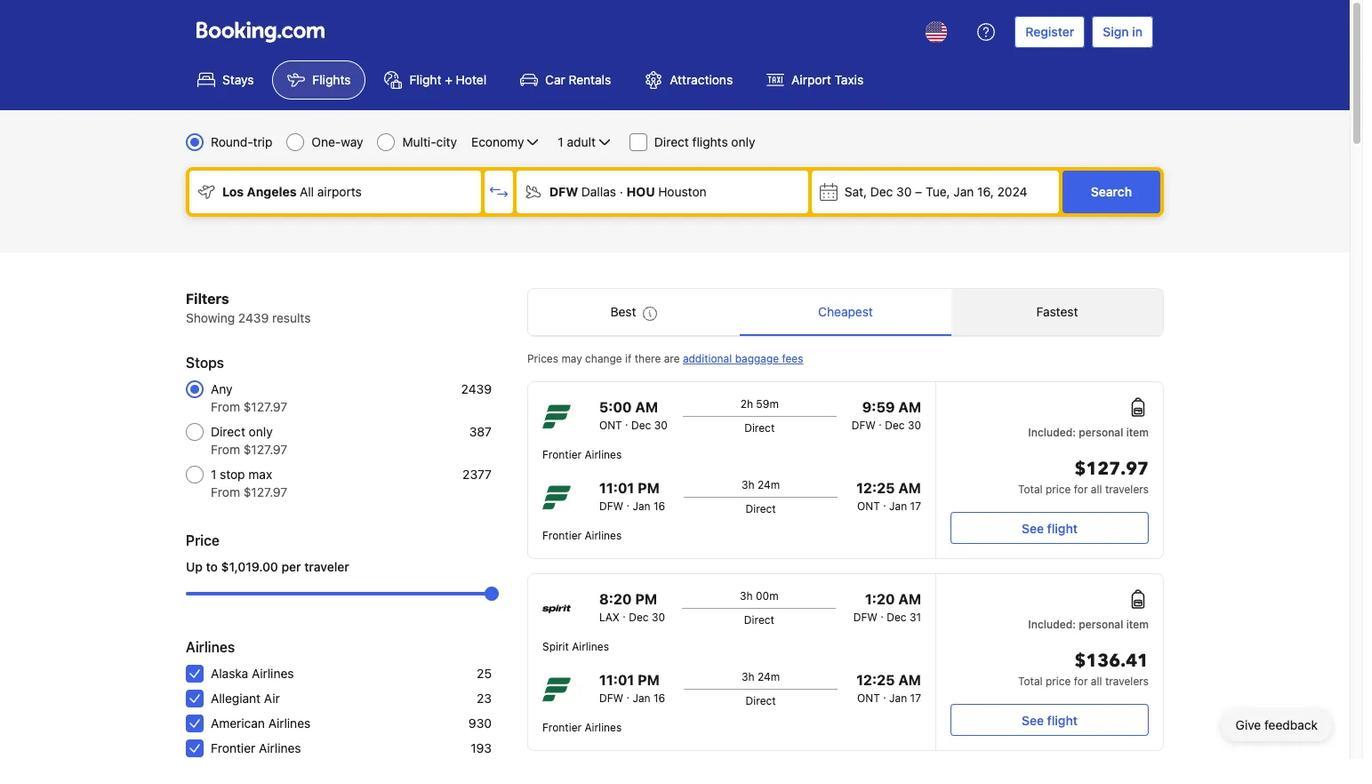 Task type: describe. For each thing, give the bounding box(es) containing it.
airport taxis
[[792, 72, 864, 87]]

direct flights only
[[655, 134, 756, 149]]

12:25 for $136.41
[[857, 672, 895, 688]]

ont for $136.41
[[857, 692, 880, 705]]

per
[[282, 559, 301, 575]]

0 vertical spatial only
[[732, 134, 756, 149]]

9:59 am dfw . dec 30
[[852, 399, 921, 432]]

frontier airlines down 5:00
[[543, 448, 622, 462]]

see for $136.41
[[1022, 713, 1044, 728]]

alaska
[[211, 666, 248, 681]]

stays
[[222, 72, 254, 87]]

price
[[186, 533, 220, 549]]

best button
[[528, 289, 740, 335]]

included: personal item for $136.41
[[1029, 618, 1149, 632]]

search button
[[1063, 171, 1161, 213]]

travelers for $136.41
[[1106, 675, 1149, 688]]

23
[[477, 691, 492, 706]]

387
[[469, 424, 492, 439]]

sign in link
[[1093, 16, 1154, 48]]

feedback
[[1265, 718, 1318, 733]]

fastest
[[1037, 304, 1078, 319]]

17 for $127.97
[[910, 500, 921, 513]]

hou
[[627, 184, 655, 199]]

from inside 1 stop max from $127.97
[[211, 485, 240, 500]]

2h 59m
[[741, 398, 779, 411]]

there
[[635, 352, 661, 366]]

00m
[[756, 590, 779, 603]]

$127.97 inside the $127.97 total price for all travelers
[[1075, 457, 1149, 481]]

prices
[[527, 352, 559, 366]]

flight
[[410, 72, 442, 87]]

fees
[[782, 352, 804, 366]]

16 for $136.41
[[654, 692, 665, 705]]

30 inside sat, dec 30 – tue, jan 16, 2024 popup button
[[897, 184, 912, 199]]

5:00
[[599, 399, 632, 415]]

additional baggage fees link
[[683, 352, 804, 366]]

airport taxis link
[[752, 60, 879, 100]]

16,
[[978, 184, 994, 199]]

filters showing 2439 results
[[186, 291, 311, 326]]

to
[[206, 559, 218, 575]]

tab list containing best
[[528, 289, 1163, 337]]

airlines down "spirit airlines"
[[585, 721, 622, 735]]

results
[[272, 310, 311, 326]]

included: for $136.41
[[1029, 618, 1076, 632]]

+
[[445, 72, 453, 87]]

see flight for $136.41
[[1022, 713, 1078, 728]]

dfw dallas · hou houston
[[550, 184, 707, 199]]

round-trip
[[211, 134, 273, 149]]

way
[[341, 134, 363, 149]]

from inside "any from $127.97"
[[211, 399, 240, 415]]

am down 9:59 am dfw . dec 30
[[899, 480, 921, 496]]

30 for 9:59 am
[[908, 419, 921, 432]]

193
[[471, 741, 492, 756]]

are
[[664, 352, 680, 366]]

930
[[469, 716, 492, 731]]

11:01 pm dfw . jan 16 for $127.97
[[599, 480, 665, 513]]

only inside direct only from $127.97
[[249, 424, 273, 439]]

dfw inside 9:59 am dfw . dec 30
[[852, 419, 876, 432]]

give
[[1236, 718, 1262, 733]]

5:00 am ont . dec 30
[[599, 399, 668, 432]]

2h
[[741, 398, 753, 411]]

30 for 8:20 pm
[[652, 611, 665, 624]]

see for $127.97
[[1022, 521, 1044, 536]]

if
[[625, 352, 632, 366]]

houston
[[658, 184, 707, 199]]

sat,
[[845, 184, 867, 199]]

car
[[545, 72, 565, 87]]

1 adult button
[[556, 132, 615, 153]]

included: personal item for $127.97
[[1029, 426, 1149, 439]]

max
[[249, 467, 272, 482]]

1 vertical spatial 3h
[[740, 590, 753, 603]]

multi-
[[402, 134, 436, 149]]

best
[[611, 304, 636, 319]]

flight for $127.97
[[1047, 521, 1078, 536]]

los angeles all airports
[[222, 184, 362, 199]]

up to $1,019.00 per traveler
[[186, 559, 349, 575]]

trip
[[253, 134, 273, 149]]

stop
[[220, 467, 245, 482]]

flight for $136.41
[[1047, 713, 1078, 728]]

price for $136.41
[[1046, 675, 1071, 688]]

direct inside direct only from $127.97
[[211, 424, 245, 439]]

see flight button for $127.97
[[951, 512, 1149, 544]]

airlines up 8:20 at the bottom left
[[585, 529, 622, 543]]

2377
[[463, 467, 492, 482]]

airport
[[792, 72, 832, 87]]

8:20
[[599, 592, 632, 608]]

for for $136.41
[[1074, 675, 1088, 688]]

search
[[1091, 184, 1132, 199]]

baggage
[[735, 352, 779, 366]]

round-
[[211, 134, 253, 149]]

2024
[[998, 184, 1028, 199]]

lax
[[599, 611, 620, 624]]

spirit
[[543, 640, 569, 654]]

airlines down american airlines
[[259, 741, 301, 756]]

12:25 for $127.97
[[857, 480, 895, 496]]

economy
[[471, 134, 524, 149]]

1 adult
[[558, 134, 596, 149]]

one-
[[312, 134, 341, 149]]

jan inside sat, dec 30 – tue, jan 16, 2024 popup button
[[954, 184, 974, 199]]

item for $127.97
[[1127, 426, 1149, 439]]

$127.97 total price for all travelers
[[1018, 457, 1149, 496]]

–
[[915, 184, 923, 199]]

11:01 for $127.97
[[599, 480, 634, 496]]

personal for $127.97
[[1079, 426, 1124, 439]]

attractions link
[[630, 60, 748, 100]]

1 stop max from $127.97
[[211, 467, 287, 500]]

taxis
[[835, 72, 864, 87]]

. inside 1:20 am dfw . dec 31
[[881, 608, 884, 621]]

may
[[562, 352, 582, 366]]

frontier airlines up 8:20 at the bottom left
[[543, 529, 622, 543]]

·
[[620, 184, 623, 199]]

cheapest button
[[740, 289, 952, 335]]

alaska airlines
[[211, 666, 294, 681]]

car rentals link
[[505, 60, 626, 100]]

total for $136.41
[[1018, 675, 1043, 688]]

tue,
[[926, 184, 950, 199]]

24m for $136.41
[[758, 671, 780, 684]]

direct only from $127.97
[[211, 424, 287, 457]]



Task type: vqa. For each thing, say whether or not it's contained in the screenshot.
1st Total
yes



Task type: locate. For each thing, give the bounding box(es) containing it.
additional
[[683, 352, 732, 366]]

airports
[[317, 184, 362, 199]]

2 16 from the top
[[654, 692, 665, 705]]

2 vertical spatial pm
[[638, 672, 660, 688]]

12:25 down 1:20 am dfw . dec 31
[[857, 672, 895, 688]]

30 inside 9:59 am dfw . dec 30
[[908, 419, 921, 432]]

$136.41
[[1075, 649, 1149, 673]]

american airlines
[[211, 716, 311, 731]]

airlines up alaska
[[186, 640, 235, 656]]

am right 5:00
[[635, 399, 658, 415]]

12:25 down 9:59 am dfw . dec 30
[[857, 480, 895, 496]]

1 vertical spatial all
[[1091, 675, 1103, 688]]

2 flight from the top
[[1047, 713, 1078, 728]]

allegiant air
[[211, 691, 280, 706]]

angeles
[[247, 184, 297, 199]]

see flight button for $136.41
[[951, 704, 1149, 736]]

3h 24m
[[742, 479, 780, 492], [742, 671, 780, 684]]

dec inside the '8:20 pm lax . dec 30'
[[629, 611, 649, 624]]

1 vertical spatial 11:01
[[599, 672, 634, 688]]

24m down 59m
[[758, 479, 780, 492]]

0 horizontal spatial 1
[[211, 467, 216, 482]]

$127.97 inside "any from $127.97"
[[244, 399, 287, 415]]

1 vertical spatial item
[[1127, 618, 1149, 632]]

airlines down air
[[268, 716, 311, 731]]

1 vertical spatial flight
[[1047, 713, 1078, 728]]

0 vertical spatial included:
[[1029, 426, 1076, 439]]

pm right 8:20 at the bottom left
[[635, 592, 657, 608]]

1 12:25 am ont . jan 17 from the top
[[857, 480, 921, 513]]

dec right sat,
[[871, 184, 893, 199]]

11:01 for $136.41
[[599, 672, 634, 688]]

0 horizontal spatial 2439
[[238, 310, 269, 326]]

give feedback
[[1236, 718, 1318, 733]]

1 see flight from the top
[[1022, 521, 1078, 536]]

8:20 pm lax . dec 30
[[599, 592, 665, 624]]

1 vertical spatial price
[[1046, 675, 1071, 688]]

allegiant
[[211, 691, 261, 706]]

register
[[1026, 24, 1075, 39]]

0 vertical spatial 16
[[654, 500, 665, 513]]

flights
[[693, 134, 728, 149]]

1 vertical spatial pm
[[635, 592, 657, 608]]

1 24m from the top
[[758, 479, 780, 492]]

only down "any from $127.97"
[[249, 424, 273, 439]]

see flight button down $136.41 total price for all travelers
[[951, 704, 1149, 736]]

all
[[300, 184, 314, 199]]

included: personal item
[[1029, 426, 1149, 439], [1029, 618, 1149, 632]]

dec inside '5:00 am ont . dec 30'
[[632, 419, 651, 432]]

1 vertical spatial 3h 24m
[[742, 671, 780, 684]]

2 vertical spatial ont
[[857, 692, 880, 705]]

1 11:01 pm dfw . jan 16 from the top
[[599, 480, 665, 513]]

am inside '5:00 am ont . dec 30'
[[635, 399, 658, 415]]

2 12:25 am ont . jan 17 from the top
[[857, 672, 921, 705]]

2439 up '387'
[[461, 382, 492, 397]]

9:59
[[863, 399, 895, 415]]

. inside 9:59 am dfw . dec 30
[[879, 415, 882, 429]]

1 11:01 from the top
[[599, 480, 634, 496]]

2439 inside filters showing 2439 results
[[238, 310, 269, 326]]

3h 24m for $136.41
[[742, 671, 780, 684]]

see flight button
[[951, 512, 1149, 544], [951, 704, 1149, 736]]

frontier
[[543, 448, 582, 462], [543, 529, 582, 543], [543, 721, 582, 735], [211, 741, 256, 756]]

2 all from the top
[[1091, 675, 1103, 688]]

item for $136.41
[[1127, 618, 1149, 632]]

travelers inside the $127.97 total price for all travelers
[[1106, 483, 1149, 496]]

30 for 5:00 am
[[654, 419, 668, 432]]

pm for $136.41
[[638, 672, 660, 688]]

from down stop
[[211, 485, 240, 500]]

1 vertical spatial ont
[[857, 500, 880, 513]]

item up the $127.97 total price for all travelers
[[1127, 426, 1149, 439]]

dec for 8:20 pm
[[629, 611, 649, 624]]

0 vertical spatial included: personal item
[[1029, 426, 1149, 439]]

all for $127.97
[[1091, 483, 1103, 496]]

price inside the $127.97 total price for all travelers
[[1046, 483, 1071, 496]]

$1,019.00
[[221, 559, 278, 575]]

included: personal item up $136.41
[[1029, 618, 1149, 632]]

11:01 down "spirit airlines"
[[599, 672, 634, 688]]

ont for $127.97
[[857, 500, 880, 513]]

travelers for $127.97
[[1106, 483, 1149, 496]]

1 vertical spatial travelers
[[1106, 675, 1149, 688]]

0 vertical spatial 12:25
[[857, 480, 895, 496]]

12:25 am ont . jan 17 for $127.97
[[857, 480, 921, 513]]

0 vertical spatial 17
[[910, 500, 921, 513]]

1
[[558, 134, 564, 149], [211, 467, 216, 482]]

air
[[264, 691, 280, 706]]

airlines right 'spirit'
[[572, 640, 609, 654]]

25
[[477, 666, 492, 681]]

included: up $136.41 total price for all travelers
[[1029, 618, 1076, 632]]

dec inside 1:20 am dfw . dec 31
[[887, 611, 907, 624]]

1 price from the top
[[1046, 483, 1071, 496]]

1 travelers from the top
[[1106, 483, 1149, 496]]

flight down $136.41 total price for all travelers
[[1047, 713, 1078, 728]]

0 vertical spatial price
[[1046, 483, 1071, 496]]

1 horizontal spatial only
[[732, 134, 756, 149]]

dec inside popup button
[[871, 184, 893, 199]]

2 24m from the top
[[758, 671, 780, 684]]

2 item from the top
[[1127, 618, 1149, 632]]

for for $127.97
[[1074, 483, 1088, 496]]

1 left adult at left
[[558, 134, 564, 149]]

1 flight from the top
[[1047, 521, 1078, 536]]

0 vertical spatial 24m
[[758, 479, 780, 492]]

pm inside the '8:20 pm lax . dec 30'
[[635, 592, 657, 608]]

0 vertical spatial 11:01 pm dfw . jan 16
[[599, 480, 665, 513]]

3h down 3h 00m
[[742, 671, 755, 684]]

11:01 pm dfw . jan 16 down '5:00 am ont . dec 30'
[[599, 480, 665, 513]]

ont inside '5:00 am ont . dec 30'
[[599, 419, 622, 432]]

1 vertical spatial only
[[249, 424, 273, 439]]

2 for from the top
[[1074, 675, 1088, 688]]

1 see from the top
[[1022, 521, 1044, 536]]

1 included: personal item from the top
[[1029, 426, 1149, 439]]

1 personal from the top
[[1079, 426, 1124, 439]]

only right "flights" at the right top
[[732, 134, 756, 149]]

flight + hotel
[[410, 72, 487, 87]]

1 all from the top
[[1091, 483, 1103, 496]]

for
[[1074, 483, 1088, 496], [1074, 675, 1088, 688]]

0 vertical spatial ont
[[599, 419, 622, 432]]

city
[[436, 134, 457, 149]]

rentals
[[569, 72, 611, 87]]

personal
[[1079, 426, 1124, 439], [1079, 618, 1124, 632]]

dec left 31
[[887, 611, 907, 624]]

0 vertical spatial see flight button
[[951, 512, 1149, 544]]

multi-city
[[402, 134, 457, 149]]

for inside the $127.97 total price for all travelers
[[1074, 483, 1088, 496]]

11:01 down '5:00 am ont . dec 30'
[[599, 480, 634, 496]]

1 vertical spatial from
[[211, 442, 240, 457]]

in
[[1133, 24, 1143, 39]]

included: personal item up the $127.97 total price for all travelers
[[1029, 426, 1149, 439]]

0 vertical spatial 1
[[558, 134, 564, 149]]

2 travelers from the top
[[1106, 675, 1149, 688]]

3h 24m for $127.97
[[742, 479, 780, 492]]

3h for $136.41
[[742, 671, 755, 684]]

1 for 1 adult
[[558, 134, 564, 149]]

2 see flight from the top
[[1022, 713, 1078, 728]]

2 12:25 from the top
[[857, 672, 895, 688]]

1 12:25 from the top
[[857, 480, 895, 496]]

12:25 am ont . jan 17
[[857, 480, 921, 513], [857, 672, 921, 705]]

2 see flight button from the top
[[951, 704, 1149, 736]]

0 vertical spatial 2439
[[238, 310, 269, 326]]

0 vertical spatial total
[[1018, 483, 1043, 496]]

included: for $127.97
[[1029, 426, 1076, 439]]

12:25 am ont . jan 17 for $136.41
[[857, 672, 921, 705]]

see
[[1022, 521, 1044, 536], [1022, 713, 1044, 728]]

2 11:01 pm dfw . jan 16 from the top
[[599, 672, 665, 705]]

traveler
[[304, 559, 349, 575]]

see flight down $136.41 total price for all travelers
[[1022, 713, 1078, 728]]

2439 left results
[[238, 310, 269, 326]]

2 included: personal item from the top
[[1029, 618, 1149, 632]]

pm down the '8:20 pm lax . dec 30'
[[638, 672, 660, 688]]

am inside 1:20 am dfw . dec 31
[[899, 592, 921, 608]]

0 vertical spatial for
[[1074, 483, 1088, 496]]

dec for 1:20 am
[[887, 611, 907, 624]]

3h down 2h
[[742, 479, 755, 492]]

0 vertical spatial travelers
[[1106, 483, 1149, 496]]

1 vertical spatial see flight button
[[951, 704, 1149, 736]]

2 included: from the top
[[1029, 618, 1076, 632]]

1 vertical spatial personal
[[1079, 618, 1124, 632]]

0 vertical spatial flight
[[1047, 521, 1078, 536]]

2 price from the top
[[1046, 675, 1071, 688]]

1 vertical spatial 17
[[910, 692, 921, 705]]

from up stop
[[211, 442, 240, 457]]

0 vertical spatial item
[[1127, 426, 1149, 439]]

1 vertical spatial see
[[1022, 713, 1044, 728]]

2 11:01 from the top
[[599, 672, 634, 688]]

1 vertical spatial total
[[1018, 675, 1043, 688]]

1 from from the top
[[211, 399, 240, 415]]

1 vertical spatial included:
[[1029, 618, 1076, 632]]

17
[[910, 500, 921, 513], [910, 692, 921, 705]]

for inside $136.41 total price for all travelers
[[1074, 675, 1088, 688]]

3h for $127.97
[[742, 479, 755, 492]]

24m for $127.97
[[758, 479, 780, 492]]

1 see flight button from the top
[[951, 512, 1149, 544]]

best image
[[644, 307, 658, 321]]

dec for 5:00 am
[[632, 419, 651, 432]]

1 left stop
[[211, 467, 216, 482]]

1 for from the top
[[1074, 483, 1088, 496]]

2 vertical spatial 3h
[[742, 671, 755, 684]]

3h left 00m
[[740, 590, 753, 603]]

12:25 am ont . jan 17 down 9:59 am dfw . dec 30
[[857, 480, 921, 513]]

sign
[[1103, 24, 1129, 39]]

dec right lax
[[629, 611, 649, 624]]

hotel
[[456, 72, 487, 87]]

0 vertical spatial see flight
[[1022, 521, 1078, 536]]

personal for $136.41
[[1079, 618, 1124, 632]]

1 item from the top
[[1127, 426, 1149, 439]]

0 vertical spatial from
[[211, 399, 240, 415]]

2439
[[238, 310, 269, 326], [461, 382, 492, 397]]

2 personal from the top
[[1079, 618, 1124, 632]]

0 vertical spatial 3h 24m
[[742, 479, 780, 492]]

24m
[[758, 479, 780, 492], [758, 671, 780, 684]]

1 total from the top
[[1018, 483, 1043, 496]]

dfw
[[550, 184, 578, 199], [852, 419, 876, 432], [599, 500, 624, 513], [854, 611, 878, 624], [599, 692, 624, 705]]

dallas
[[582, 184, 616, 199]]

1 horizontal spatial 2439
[[461, 382, 492, 397]]

booking.com logo image
[[197, 21, 325, 42], [197, 21, 325, 42]]

see flight
[[1022, 521, 1078, 536], [1022, 713, 1078, 728]]

1 vertical spatial 12:25
[[857, 672, 895, 688]]

1 inside dropdown button
[[558, 134, 564, 149]]

17 for $136.41
[[910, 692, 921, 705]]

pm for $127.97
[[638, 480, 660, 496]]

am down 31
[[899, 672, 921, 688]]

1 vertical spatial 16
[[654, 692, 665, 705]]

price for $127.97
[[1046, 483, 1071, 496]]

see down the $127.97 total price for all travelers
[[1022, 521, 1044, 536]]

.
[[625, 415, 629, 429], [879, 415, 882, 429], [627, 496, 630, 510], [883, 496, 887, 510], [623, 608, 626, 621], [881, 608, 884, 621], [627, 688, 630, 702], [883, 688, 887, 702]]

frontier airlines down "spirit airlines"
[[543, 721, 622, 735]]

$127.97 inside 1 stop max from $127.97
[[244, 485, 287, 500]]

59m
[[756, 398, 779, 411]]

3h 00m
[[740, 590, 779, 603]]

0 vertical spatial personal
[[1079, 426, 1124, 439]]

change
[[585, 352, 622, 366]]

see flight button down the $127.97 total price for all travelers
[[951, 512, 1149, 544]]

1 17 from the top
[[910, 500, 921, 513]]

tab list
[[528, 289, 1163, 337]]

1 vertical spatial included: personal item
[[1029, 618, 1149, 632]]

0 vertical spatial 3h
[[742, 479, 755, 492]]

included: up the $127.97 total price for all travelers
[[1029, 426, 1076, 439]]

spirit airlines
[[543, 640, 609, 654]]

total for $127.97
[[1018, 483, 1043, 496]]

register link
[[1015, 16, 1085, 48]]

1 vertical spatial 1
[[211, 467, 216, 482]]

frontier airlines
[[543, 448, 622, 462], [543, 529, 622, 543], [543, 721, 622, 735], [211, 741, 301, 756]]

2 total from the top
[[1018, 675, 1043, 688]]

. inside '5:00 am ont . dec 30'
[[625, 415, 629, 429]]

$136.41 total price for all travelers
[[1018, 649, 1149, 688]]

from down any on the left
[[211, 399, 240, 415]]

direct
[[655, 134, 689, 149], [745, 422, 775, 435], [211, 424, 245, 439], [746, 503, 776, 516], [744, 614, 775, 627], [746, 695, 776, 708]]

see flight for $127.97
[[1022, 521, 1078, 536]]

1 vertical spatial for
[[1074, 675, 1088, 688]]

1:20 am dfw . dec 31
[[854, 592, 921, 624]]

up
[[186, 559, 203, 575]]

16 for $127.97
[[654, 500, 665, 513]]

see flight down the $127.97 total price for all travelers
[[1022, 521, 1078, 536]]

dec inside 9:59 am dfw . dec 30
[[885, 419, 905, 432]]

price
[[1046, 483, 1071, 496], [1046, 675, 1071, 688]]

frontier airlines down american airlines
[[211, 741, 301, 756]]

11:01
[[599, 480, 634, 496], [599, 672, 634, 688]]

1 horizontal spatial 1
[[558, 134, 564, 149]]

1 vertical spatial 24m
[[758, 671, 780, 684]]

flight
[[1047, 521, 1078, 536], [1047, 713, 1078, 728]]

1 vertical spatial see flight
[[1022, 713, 1078, 728]]

11:01 pm dfw . jan 16 down "spirit airlines"
[[599, 672, 665, 705]]

1 vertical spatial 11:01 pm dfw . jan 16
[[599, 672, 665, 705]]

0 horizontal spatial only
[[249, 424, 273, 439]]

all inside the $127.97 total price for all travelers
[[1091, 483, 1103, 496]]

2 3h 24m from the top
[[742, 671, 780, 684]]

dec down 9:59
[[885, 419, 905, 432]]

2 see from the top
[[1022, 713, 1044, 728]]

1 16 from the top
[[654, 500, 665, 513]]

0 vertical spatial 12:25 am ont . jan 17
[[857, 480, 921, 513]]

personal up the $127.97 total price for all travelers
[[1079, 426, 1124, 439]]

0 vertical spatial all
[[1091, 483, 1103, 496]]

price inside $136.41 total price for all travelers
[[1046, 675, 1071, 688]]

personal up $136.41
[[1079, 618, 1124, 632]]

dec down 5:00
[[632, 419, 651, 432]]

11:01 pm dfw . jan 16 for $136.41
[[599, 672, 665, 705]]

airlines
[[585, 448, 622, 462], [585, 529, 622, 543], [186, 640, 235, 656], [572, 640, 609, 654], [252, 666, 294, 681], [268, 716, 311, 731], [585, 721, 622, 735], [259, 741, 301, 756]]

all for $136.41
[[1091, 675, 1103, 688]]

give feedback button
[[1222, 710, 1332, 742]]

am up 31
[[899, 592, 921, 608]]

0 vertical spatial pm
[[638, 480, 660, 496]]

2 vertical spatial from
[[211, 485, 240, 500]]

from inside direct only from $127.97
[[211, 442, 240, 457]]

flight down the $127.97 total price for all travelers
[[1047, 521, 1078, 536]]

pm
[[638, 480, 660, 496], [635, 592, 657, 608], [638, 672, 660, 688]]

total inside $136.41 total price for all travelers
[[1018, 675, 1043, 688]]

one-way
[[312, 134, 363, 149]]

ont
[[599, 419, 622, 432], [857, 500, 880, 513], [857, 692, 880, 705]]

30 inside the '8:20 pm lax . dec 30'
[[652, 611, 665, 624]]

30 inside '5:00 am ont . dec 30'
[[654, 419, 668, 432]]

1 for 1 stop max from $127.97
[[211, 467, 216, 482]]

dfw inside 1:20 am dfw . dec 31
[[854, 611, 878, 624]]

adult
[[567, 134, 596, 149]]

1 3h 24m from the top
[[742, 479, 780, 492]]

$127.97 inside direct only from $127.97
[[244, 442, 287, 457]]

24m down 00m
[[758, 671, 780, 684]]

1 included: from the top
[[1029, 426, 1076, 439]]

1 vertical spatial 12:25 am ont . jan 17
[[857, 672, 921, 705]]

see down $136.41 total price for all travelers
[[1022, 713, 1044, 728]]

0 vertical spatial 11:01
[[599, 480, 634, 496]]

car rentals
[[545, 72, 611, 87]]

am right 9:59
[[899, 399, 921, 415]]

1 vertical spatial 2439
[[461, 382, 492, 397]]

pm down '5:00 am ont . dec 30'
[[638, 480, 660, 496]]

12:25 am ont . jan 17 down 31
[[857, 672, 921, 705]]

airlines down 5:00
[[585, 448, 622, 462]]

3h 24m down 3h 00m
[[742, 671, 780, 684]]

30
[[897, 184, 912, 199], [654, 419, 668, 432], [908, 419, 921, 432], [652, 611, 665, 624]]

los
[[222, 184, 244, 199]]

0 vertical spatial see
[[1022, 521, 1044, 536]]

am inside 9:59 am dfw . dec 30
[[899, 399, 921, 415]]

travelers inside $136.41 total price for all travelers
[[1106, 675, 1149, 688]]

3h 24m down 2h 59m
[[742, 479, 780, 492]]

dec for 9:59 am
[[885, 419, 905, 432]]

3 from from the top
[[211, 485, 240, 500]]

all inside $136.41 total price for all travelers
[[1091, 675, 1103, 688]]

1 inside 1 stop max from $127.97
[[211, 467, 216, 482]]

prices may change if there are additional baggage fees
[[527, 352, 804, 366]]

total inside the $127.97 total price for all travelers
[[1018, 483, 1043, 496]]

2 from from the top
[[211, 442, 240, 457]]

item
[[1127, 426, 1149, 439], [1127, 618, 1149, 632]]

2 17 from the top
[[910, 692, 921, 705]]

airlines up air
[[252, 666, 294, 681]]

item up $136.41
[[1127, 618, 1149, 632]]

flights link
[[273, 60, 366, 100]]

best image
[[644, 307, 658, 321]]

. inside the '8:20 pm lax . dec 30'
[[623, 608, 626, 621]]

1:20
[[865, 592, 895, 608]]



